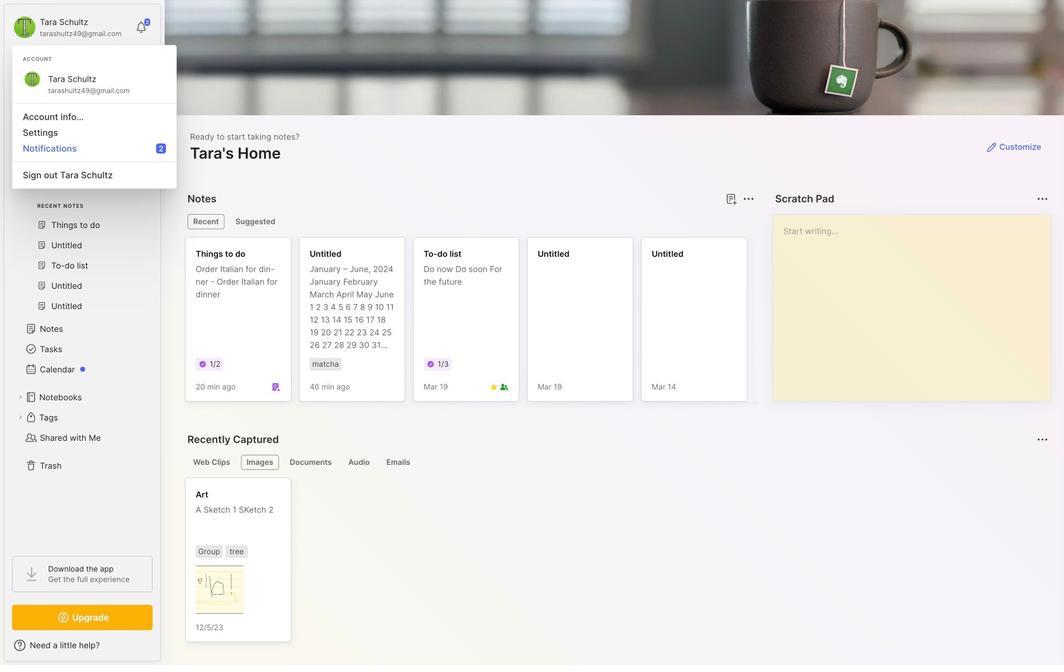 Task type: vqa. For each thing, say whether or not it's contained in the screenshot.
Dropdown List Menu
yes



Task type: locate. For each thing, give the bounding box(es) containing it.
1 tab list from the top
[[188, 214, 753, 229]]

tree
[[4, 124, 160, 545]]

WHAT'S NEW field
[[4, 636, 160, 656]]

more actions image
[[741, 191, 757, 207], [1035, 191, 1051, 207], [1035, 432, 1051, 447]]

Start writing… text field
[[784, 215, 1051, 391]]

Search text field
[[35, 65, 136, 77]]

main element
[[0, 0, 165, 665]]

More actions field
[[740, 190, 758, 208], [1034, 190, 1052, 208], [1034, 431, 1052, 449]]

None search field
[[35, 63, 136, 78]]

1 vertical spatial tab list
[[188, 455, 1047, 470]]

group
[[12, 172, 152, 324]]

row group
[[185, 237, 1065, 409]]

0 vertical spatial tab list
[[188, 214, 753, 229]]

thumbnail image
[[196, 566, 244, 614]]

none search field inside main element
[[35, 63, 136, 78]]

tab list
[[188, 214, 753, 229], [188, 455, 1047, 470]]

dropdown list menu
[[13, 98, 176, 183]]

tree inside main element
[[4, 124, 160, 545]]

tab
[[188, 214, 225, 229], [230, 214, 281, 229], [188, 455, 236, 470], [241, 455, 279, 470], [284, 455, 338, 470], [343, 455, 376, 470], [381, 455, 416, 470]]



Task type: describe. For each thing, give the bounding box(es) containing it.
expand notebooks image
[[16, 394, 24, 401]]

click to collapse image
[[160, 642, 170, 657]]

2 tab list from the top
[[188, 455, 1047, 470]]

Account field
[[12, 15, 122, 40]]

group inside main element
[[12, 172, 152, 324]]

expand tags image
[[16, 414, 24, 421]]



